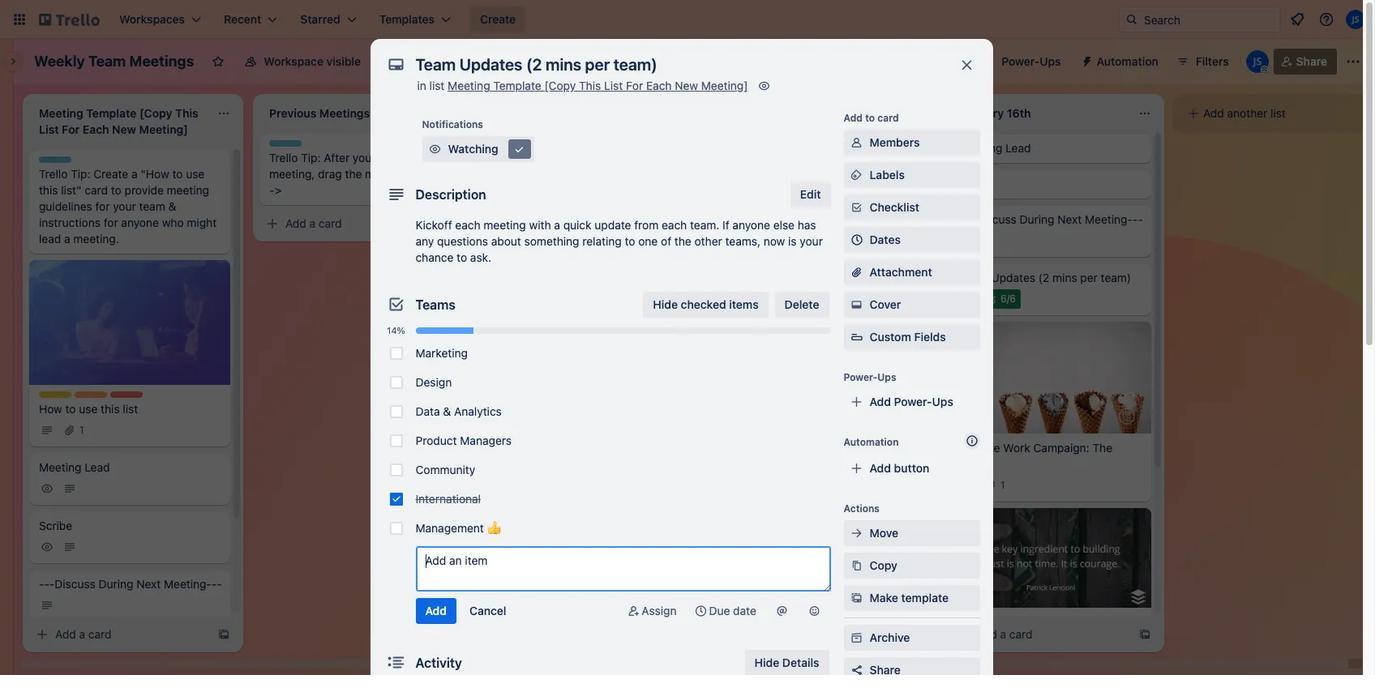 Task type: locate. For each thing, give the bounding box(es) containing it.
your down has
[[800, 234, 823, 248]]

trello inside "trello tip: after you finish a meeting, drag the meeting list here. ->"
[[269, 151, 298, 165]]

3 updates from the left
[[992, 271, 1036, 285]]

0 horizontal spatial anyone
[[121, 216, 159, 230]]

1 vertical spatial power-
[[844, 371, 878, 384]]

power- down custom fields 'button'
[[894, 395, 932, 409]]

1 horizontal spatial your
[[800, 234, 823, 248]]

1 horizontal spatial add a card link
[[260, 213, 441, 235]]

ups up "january 16th" text field
[[1040, 54, 1061, 68]]

1 6/6 from the left
[[771, 293, 786, 305]]

0 horizontal spatial create
[[94, 167, 128, 181]]

0 horizontal spatial tip:
[[71, 167, 90, 181]]

to left one in the top left of the page
[[625, 234, 635, 248]]

0 horizontal spatial &
[[168, 200, 176, 213]]

0 horizontal spatial this
[[39, 183, 58, 197]]

0 horizontal spatial meeting lead link
[[29, 453, 230, 505]]

1 vertical spatial use
[[79, 402, 98, 416]]

2 team updates (2 mins per team) from the left
[[730, 271, 901, 285]]

& up who
[[168, 200, 176, 213]]

2 horizontal spatial meeting lead
[[960, 141, 1031, 155]]

guidelines
[[39, 200, 92, 213]]

0 vertical spatial create
[[480, 12, 516, 26]]

1 vertical spatial tip:
[[71, 167, 90, 181]]

custom fields
[[870, 330, 946, 344]]

meeting lead down how to use this list
[[39, 460, 110, 474]]

share button
[[1274, 49, 1337, 75]]

automation up add button
[[844, 436, 899, 449]]

the down "you"
[[345, 167, 362, 181]]

harmony
[[960, 631, 1008, 645]]

assign link
[[619, 599, 683, 625]]

0 horizontal spatial update
[[747, 329, 786, 343]]

during for ---discuss during next meeting--- link associated with january 23rd text field
[[790, 213, 824, 226]]

meeting down finish
[[365, 167, 408, 181]]

1 vertical spatial create from template… image
[[908, 516, 921, 529]]

meeting lead down january 30th text box
[[500, 141, 571, 155]]

list right in
[[430, 79, 445, 92]]

this left list"
[[39, 183, 58, 197]]

team bravo 👏 link
[[490, 606, 691, 658]]

archive link
[[844, 625, 980, 651]]

data
[[416, 405, 440, 419]]

trello tip: create a "how to use this list" card to provide meeting guidelines for your team & instructions for anyone who might lead a meeting.
[[39, 167, 217, 246]]

2 per from the left
[[850, 271, 868, 285]]

add a card for trello tip: after you finish a meeting, drag the meeting list here. ->
[[285, 217, 342, 230]]

per for ---discuss during next meeting--- link for "january 16th" text field
[[1081, 271, 1098, 285]]

2 mins from the left
[[823, 271, 847, 285]]

add a card link for trello tip: after you finish a meeting, drag the meeting list here. ->
[[260, 213, 441, 235]]

0 horizontal spatial (2
[[578, 271, 589, 285]]

2 vertical spatial ups
[[932, 395, 954, 409]]

---discuss during next meeting--- link for january 30th text box
[[490, 205, 691, 257]]

1 horizontal spatial updates
[[761, 271, 805, 285]]

trello for trello tip: after you finish a meeting, drag the meeting list here. ->
[[269, 151, 298, 165]]

0 horizontal spatial add a card link
[[29, 624, 211, 646]]

1 horizontal spatial team)
[[871, 271, 901, 285]]

team inside text field
[[88, 53, 126, 70]]

to right "how
[[172, 167, 183, 181]]

1 down how to use this list
[[79, 424, 84, 436]]

power- down custom at right
[[844, 371, 878, 384]]

star or unstar board image
[[212, 55, 225, 68]]

hide checked items
[[653, 298, 759, 311]]

tip: for after
[[301, 151, 321, 165]]

automation inside button
[[1097, 54, 1159, 68]]

1 horizontal spatial automation
[[1097, 54, 1159, 68]]

0 vertical spatial scribe link
[[951, 170, 1152, 199]]

power-ups down custom at right
[[844, 371, 897, 384]]

the
[[1093, 441, 1113, 455]]

3 team) from the left
[[1101, 271, 1132, 285]]

share
[[1297, 54, 1328, 68]]

pr
[[730, 329, 744, 343]]

0 horizontal spatial the
[[345, 167, 362, 181]]

anyone down team
[[121, 216, 159, 230]]

Board name text field
[[26, 49, 202, 75]]

trello up list"
[[39, 167, 68, 181]]

2 horizontal spatial lead
[[1006, 141, 1031, 155]]

1 team updates (2 mins per team) from the left
[[500, 271, 671, 285]]

lead down january 30th text box
[[545, 141, 571, 155]]

thumbsup image
[[487, 521, 502, 535]]

questions
[[437, 234, 488, 248]]

trello tip: after you finish a meeting, drag the meeting list here. -> link
[[260, 134, 467, 205]]

create from template… image right move
[[908, 516, 921, 529]]

1 horizontal spatial per
[[850, 271, 868, 285]]

1 each from the left
[[455, 218, 481, 232]]

artificial
[[1064, 615, 1107, 629]]

fields
[[914, 330, 946, 344]]

cancel
[[470, 604, 506, 618]]

meeting lead link
[[490, 134, 691, 163], [951, 134, 1152, 163], [29, 453, 230, 505]]

trello tip: create a "how to use this list" card to provide meeting guidelines for your team & instructions for anyone who might lead a meeting. link
[[29, 150, 230, 254]]

hide checked items link
[[643, 292, 769, 318]]

1 mins from the left
[[592, 271, 617, 285]]

team updates (2 mins per team) for "january 16th" text field
[[960, 271, 1132, 285]]

meeting lead link for "january 16th" text field
[[951, 134, 1152, 163]]

power- inside add power-ups link
[[894, 395, 932, 409]]

team)
[[640, 271, 671, 285], [871, 271, 901, 285], [1101, 271, 1132, 285]]

& inside the trello tip: create a "how to use this list" card to provide meeting guidelines for your team & instructions for anyone who might lead a meeting.
[[168, 200, 176, 213]]

team
[[139, 200, 165, 213]]

team updates (2 mins per team) inside 'team updates (2 mins per team)' link
[[500, 271, 671, 285]]

your inside the trello tip: create a "how to use this list" card to provide meeting guidelines for your team & instructions for anyone who might lead a meeting.
[[113, 200, 136, 213]]

members
[[870, 135, 920, 149]]

1 horizontal spatial (2
[[808, 271, 819, 285]]

meeting down "customize views" icon
[[448, 79, 490, 92]]

sm image inside due date link
[[693, 603, 709, 620]]

2 vertical spatial power-
[[894, 395, 932, 409]]

1 vertical spatial the
[[675, 234, 692, 248]]

ups down fields
[[932, 395, 954, 409]]

3 (2 from the left
[[1039, 271, 1050, 285]]

sm image inside topic clusters - making our content more... clustery "link"
[[500, 576, 516, 592]]

0 horizontal spatial each
[[455, 218, 481, 232]]

lead
[[39, 232, 61, 246]]

team) for january 23rd text field
[[871, 271, 901, 285]]

0 vertical spatial power-ups
[[1002, 54, 1061, 68]]

0 horizontal spatial power-
[[844, 371, 878, 384]]

sm image inside archive link
[[849, 630, 865, 646]]

1 vertical spatial create
[[94, 167, 128, 181]]

0 notifications image
[[1288, 10, 1307, 29]]

1 vertical spatial scribe
[[39, 519, 72, 532]]

3 mins from the left
[[1053, 271, 1078, 285]]

1 horizontal spatial 1
[[1001, 479, 1005, 492]]

Search field
[[1139, 7, 1281, 32]]

0 horizontal spatial lead
[[85, 460, 110, 474]]

your inside the kickoff each meeting with a quick update from each team. if anyone else has any questions about something relating to one of the other teams, now is your chance to ask.
[[800, 234, 823, 248]]

other
[[695, 234, 722, 248]]

cover
[[870, 298, 901, 311]]

a inside the kickoff each meeting with a quick update from each team. if anyone else has any questions about something relating to one of the other teams, now is your chance to ask.
[[554, 218, 560, 232]]

0 vertical spatial trello
[[269, 151, 298, 165]]

meeting.
[[73, 232, 119, 246]]

each
[[455, 218, 481, 232], [662, 218, 687, 232]]

meeting inside the kickoff each meeting with a quick update from each team. if anyone else has any questions about something relating to one of the other teams, now is your chance to ask.
[[484, 218, 526, 232]]

2 (2 from the left
[[808, 271, 819, 285]]

meeting- for ---discuss during next meeting--- link associated with january 23rd text field
[[855, 213, 903, 226]]

meeting up about
[[484, 218, 526, 232]]

1 horizontal spatial team updates (2 mins per team)
[[730, 271, 901, 285]]

1 horizontal spatial ups
[[932, 395, 954, 409]]

anyone up 'teams,'
[[733, 218, 770, 232]]

seminar
[[544, 346, 587, 359]]

for
[[95, 200, 110, 213], [104, 216, 118, 230]]

hide left details
[[755, 656, 780, 670]]

lead down "january 16th" text field
[[1006, 141, 1031, 155]]

remote work campaign: the scoop
[[960, 441, 1113, 471]]

mins for "january 16th" text field
[[1053, 271, 1078, 285]]

2 horizontal spatial meeting
[[484, 218, 526, 232]]

ups up add power-ups
[[878, 371, 897, 384]]

2 horizontal spatial mins
[[1053, 271, 1078, 285]]

2 horizontal spatial updates
[[992, 271, 1036, 285]]

sm image
[[427, 141, 443, 157], [511, 141, 528, 157], [849, 167, 865, 183], [849, 200, 865, 216], [960, 291, 977, 307], [983, 291, 999, 307], [39, 422, 55, 438], [983, 478, 999, 494], [39, 481, 55, 497], [62, 481, 78, 497], [849, 526, 865, 542], [62, 539, 78, 555], [849, 558, 865, 574], [522, 576, 539, 592], [849, 590, 865, 607], [39, 597, 55, 614], [626, 603, 642, 620], [693, 603, 709, 620], [774, 603, 790, 620], [34, 627, 50, 643], [849, 630, 865, 646]]

list left here.
[[411, 167, 426, 181]]

next for january 30th text box ---discuss during next meeting--- link
[[597, 213, 621, 226]]

0 horizontal spatial team updates (2 mins per team)
[[500, 271, 671, 285]]

None submit
[[416, 599, 457, 625]]

0 horizontal spatial your
[[113, 200, 136, 213]]

another
[[1228, 106, 1268, 120]]

1 horizontal spatial 6/6
[[1001, 293, 1016, 305]]

0 horizontal spatial 1
[[79, 424, 84, 436]]

your
[[113, 200, 136, 213], [800, 234, 823, 248]]

1 down work at the bottom right of the page
[[1001, 479, 1005, 492]]

0 horizontal spatial hide
[[653, 298, 678, 311]]

create from template… image
[[217, 629, 230, 642], [1139, 629, 1152, 642]]

1 vertical spatial &
[[443, 405, 451, 419]]

open information menu image
[[1319, 11, 1335, 28]]

the inside the kickoff each meeting with a quick update from each team. if anyone else has any questions about something relating to one of the other teams, now is your chance to ask.
[[675, 234, 692, 248]]

update
[[595, 218, 631, 232]]

automation down search image
[[1097, 54, 1159, 68]]

add another list link
[[1179, 101, 1376, 127]]

team down about
[[500, 271, 528, 285]]

content
[[500, 555, 540, 569]]

sm image inside copy link
[[849, 558, 865, 574]]

to left provide
[[111, 183, 121, 197]]

0 horizontal spatial team)
[[640, 271, 671, 285]]

create
[[480, 12, 516, 26], [94, 167, 128, 181]]

clustery
[[582, 555, 624, 569]]

0 vertical spatial hide
[[653, 298, 678, 311]]

team left bravo
[[500, 614, 528, 627]]

0 vertical spatial scribe
[[960, 177, 994, 191]]

power-ups up "january 16th" text field
[[1002, 54, 1061, 68]]

managers
[[460, 434, 512, 448]]

0 horizontal spatial trello
[[39, 167, 68, 181]]

sm image inside assign link
[[626, 603, 642, 620]]

0 vertical spatial &
[[168, 200, 176, 213]]

0 horizontal spatial create from template… image
[[217, 629, 230, 642]]

during for ---discuss during next meeting--- link for "january 16th" text field
[[1020, 213, 1055, 226]]

0 horizontal spatial 6/6
[[771, 293, 786, 305]]

1 vertical spatial hide
[[755, 656, 780, 670]]

1 horizontal spatial create
[[480, 12, 516, 26]]

use right "how
[[186, 167, 205, 181]]

brief
[[960, 615, 985, 629]]

this right the how
[[101, 402, 120, 416]]

the inside "trello tip: after you finish a meeting, drag the meeting list here. ->"
[[345, 167, 362, 181]]

ask.
[[470, 251, 492, 264]]

meeting inside the trello tip: create a "how to use this list" card to provide meeting guidelines for your team & instructions for anyone who might lead a meeting.
[[167, 183, 209, 197]]

0 horizontal spatial mins
[[592, 271, 617, 285]]

0 vertical spatial power-
[[1002, 54, 1040, 68]]

2 6/6 from the left
[[1001, 293, 1016, 305]]

0 horizontal spatial use
[[79, 402, 98, 416]]

>
[[275, 183, 282, 197]]

0 vertical spatial the
[[345, 167, 362, 181]]

checklist
[[870, 200, 920, 214]]

---discuss during next meeting--- for january 30th text box
[[500, 213, 683, 226]]

move
[[870, 526, 899, 540]]

team up the cover link
[[960, 271, 989, 285]]

1 horizontal spatial this
[[101, 402, 120, 416]]

list
[[604, 79, 623, 92]]

anyone
[[121, 216, 159, 230], [733, 218, 770, 232]]

1 updates from the left
[[531, 271, 575, 285]]

- inside "trello tip: after you finish a meeting, drag the meeting list here. ->"
[[269, 183, 275, 197]]

0 vertical spatial use
[[186, 167, 205, 181]]

Meeting Template [Copy This List For Each New Meeting] text field
[[29, 101, 208, 143]]

use right the how
[[79, 402, 98, 416]]

scribe link
[[951, 170, 1152, 199], [29, 511, 230, 563]]

during
[[559, 213, 594, 226], [790, 213, 824, 226], [1020, 213, 1055, 226], [99, 577, 133, 591]]

1 horizontal spatial &
[[443, 405, 451, 419]]

hide left 'checked'
[[653, 298, 678, 311]]

2 create from template… image from the left
[[1139, 629, 1152, 642]]

3 per from the left
[[1081, 271, 1098, 285]]

meeting
[[448, 79, 490, 92], [500, 141, 542, 155], [960, 141, 1003, 155], [39, 460, 81, 474]]

each up of
[[662, 218, 687, 232]]

hide inside 'link'
[[755, 656, 780, 670]]

weekly
[[34, 53, 85, 70]]

1 vertical spatial ups
[[878, 371, 897, 384]]

card inside the trello tip: create a "how to use this list" card to provide meeting guidelines for your team & instructions for anyone who might lead a meeting.
[[85, 183, 108, 197]]

create from template… image up questions
[[448, 217, 461, 230]]

anyone inside the trello tip: create a "how to use this list" card to provide meeting guidelines for your team & instructions for anyone who might lead a meeting.
[[121, 216, 159, 230]]

activity
[[416, 656, 462, 671]]

from
[[634, 218, 659, 232]]

brief discussion on artificial harmony
[[960, 615, 1107, 645]]

a
[[406, 151, 412, 165], [131, 167, 138, 181], [309, 217, 316, 230], [554, 218, 560, 232], [64, 232, 70, 246], [79, 628, 85, 642], [1000, 628, 1007, 642]]

tip:
[[301, 151, 321, 165], [71, 167, 90, 181]]

trello up meeting,
[[269, 151, 298, 165]]

1 vertical spatial scribe link
[[29, 511, 230, 563]]

tip: inside "trello tip: after you finish a meeting, drag the meeting list here. ->"
[[301, 151, 321, 165]]

1 per from the left
[[620, 271, 637, 285]]

2 team) from the left
[[871, 271, 901, 285]]

add a card for trello tip: create a "how to use this list" card to provide meeting guidelines for your team & instructions for anyone who might lead a meeting.
[[55, 628, 112, 642]]

quick
[[563, 218, 592, 232]]

create up provide
[[94, 167, 128, 181]]

2 vertical spatial meeting
[[484, 218, 526, 232]]

customize views image
[[451, 54, 467, 70]]

discuss for "january 16th" text field
[[976, 213, 1017, 226]]

filters
[[1196, 54, 1229, 68]]

January 23rd text field
[[720, 101, 899, 127]]

1 horizontal spatial lead
[[545, 141, 571, 155]]

2 horizontal spatial team updates (2 mins per team)
[[960, 271, 1132, 285]]

instructions
[[39, 216, 101, 230]]

meeting]
[[701, 79, 748, 92]]

meeting lead down "january 16th" text field
[[960, 141, 1031, 155]]

meeting up might
[[167, 183, 209, 197]]

tip: inside the trello tip: create a "how to use this list" card to provide meeting guidelines for your team & instructions for anyone who might lead a meeting.
[[71, 167, 90, 181]]

1 vertical spatial power-ups
[[844, 371, 897, 384]]

- inside topic clusters - making our content more... clustery
[[575, 539, 581, 553]]

1 horizontal spatial meeting lead
[[500, 141, 571, 155]]

labels
[[870, 168, 905, 182]]

3 team updates (2 mins per team) from the left
[[960, 271, 1132, 285]]

create up template
[[480, 12, 516, 26]]

trello inside the trello tip: create a "how to use this list" card to provide meeting guidelines for your team & instructions for anyone who might lead a meeting.
[[39, 167, 68, 181]]

1 horizontal spatial meeting lead link
[[490, 134, 691, 163]]

one
[[639, 234, 658, 248]]

1 horizontal spatial anyone
[[733, 218, 770, 232]]

list inside "trello tip: after you finish a meeting, drag the meeting list here. ->"
[[411, 167, 426, 181]]

update right the pr
[[747, 329, 786, 343]]

lead for "january 16th" text field
[[1006, 141, 1031, 155]]

make
[[870, 591, 899, 605]]

make template
[[870, 591, 949, 605]]

sm image inside make template "link"
[[849, 590, 865, 607]]

2 updates from the left
[[761, 271, 805, 285]]

1 horizontal spatial update
[[863, 365, 902, 379]]

2 horizontal spatial add a card link
[[951, 624, 1132, 646]]

new
[[675, 79, 698, 92]]

discuss
[[515, 213, 556, 226], [746, 213, 787, 226], [976, 213, 1017, 226], [55, 577, 96, 591]]

archive
[[870, 631, 910, 645]]

1 (2 from the left
[[578, 271, 589, 285]]

meeting- for january 30th text box ---discuss during next meeting--- link
[[625, 213, 672, 226]]

tip: up list"
[[71, 167, 90, 181]]

team updates (2 mins per team)
[[500, 271, 671, 285], [730, 271, 901, 285], [960, 271, 1132, 285]]

add
[[1204, 106, 1225, 120], [844, 112, 863, 124], [285, 217, 306, 230], [870, 395, 891, 409], [870, 461, 891, 475], [55, 628, 76, 642], [977, 628, 997, 642]]

list right the how
[[123, 402, 138, 416]]

0 horizontal spatial add a card
[[55, 628, 112, 642]]

add to card
[[844, 112, 899, 124]]

has
[[798, 218, 816, 232]]

1 horizontal spatial create from template… image
[[1139, 629, 1152, 642]]

0 horizontal spatial per
[[620, 271, 637, 285]]

& right the data
[[443, 405, 451, 419]]

2 horizontal spatial ups
[[1040, 54, 1061, 68]]

lead down how to use this list
[[85, 460, 110, 474]]

1 horizontal spatial use
[[186, 167, 205, 181]]

this
[[579, 79, 601, 92]]

0 horizontal spatial meeting
[[167, 183, 209, 197]]

sm image inside checklist link
[[849, 200, 865, 216]]

community
[[416, 463, 476, 477]]

trello for trello tip: create a "how to use this list" card to provide meeting guidelines for your team & instructions for anyone who might lead a meeting.
[[39, 167, 68, 181]]

1 vertical spatial automation
[[844, 436, 899, 449]]

add a card
[[285, 217, 342, 230], [55, 628, 112, 642], [977, 628, 1033, 642]]

team updates (2 mins per team) link
[[490, 264, 691, 316]]

1 horizontal spatial scribe link
[[951, 170, 1152, 199]]

1 horizontal spatial power-ups
[[1002, 54, 1061, 68]]

updates
[[531, 271, 575, 285], [761, 271, 805, 285], [992, 271, 1036, 285]]

0 horizontal spatial automation
[[844, 436, 899, 449]]

1 create from template… image from the left
[[217, 629, 230, 642]]

update down custom at right
[[863, 365, 902, 379]]

team right the weekly
[[88, 53, 126, 70]]

1 horizontal spatial trello
[[269, 151, 298, 165]]

create from template… image for team updates (2 mins per team)
[[1139, 629, 1152, 642]]

if
[[723, 218, 730, 232]]

automation
[[1097, 54, 1159, 68], [844, 436, 899, 449]]

1 horizontal spatial the
[[675, 234, 692, 248]]

each up questions
[[455, 218, 481, 232]]

power- up "january 16th" text field
[[1002, 54, 1040, 68]]

team updates (2 mins per team) for january 23rd text field
[[730, 271, 901, 285]]

show menu image
[[1346, 54, 1362, 70]]

0 horizontal spatial updates
[[531, 271, 575, 285]]

-
[[269, 183, 275, 197], [500, 213, 505, 226], [505, 213, 510, 226], [510, 213, 515, 226], [672, 213, 678, 226], [678, 213, 683, 226], [730, 213, 735, 226], [735, 213, 740, 226], [740, 213, 746, 226], [903, 213, 908, 226], [908, 213, 913, 226], [960, 213, 966, 226], [966, 213, 971, 226], [971, 213, 976, 226], [1133, 213, 1138, 226], [1138, 213, 1143, 226], [575, 539, 581, 553], [39, 577, 44, 591], [44, 577, 49, 591], [49, 577, 55, 591], [212, 577, 217, 591], [217, 577, 222, 591]]

jacob simon (jacobsimon16) image
[[1246, 50, 1269, 73]]

per for ---discuss during next meeting--- link associated with january 23rd text field
[[850, 271, 868, 285]]

design
[[416, 376, 452, 389]]

2 horizontal spatial team)
[[1101, 271, 1132, 285]]

tip: up meeting,
[[301, 151, 321, 165]]

1 horizontal spatial power-
[[894, 395, 932, 409]]

1 vertical spatial trello
[[39, 167, 68, 181]]

the right of
[[675, 234, 692, 248]]

your down provide
[[113, 200, 136, 213]]

None text field
[[408, 50, 943, 79]]

sm image
[[756, 78, 773, 94], [1186, 105, 1202, 122], [849, 135, 865, 151], [264, 216, 281, 232], [500, 233, 516, 249], [730, 233, 746, 249], [730, 291, 746, 307], [753, 291, 769, 307], [849, 297, 865, 313], [62, 422, 78, 438], [39, 539, 55, 555], [500, 576, 516, 592], [807, 603, 823, 620]]

1 vertical spatial your
[[800, 234, 823, 248]]

create from template… image
[[448, 217, 461, 230], [908, 516, 921, 529]]

0 vertical spatial your
[[113, 200, 136, 213]]

0 vertical spatial meeting
[[365, 167, 408, 181]]



Task type: describe. For each thing, give the bounding box(es) containing it.
web
[[730, 365, 753, 379]]

0 horizontal spatial ups
[[878, 371, 897, 384]]

pr update link
[[720, 322, 928, 351]]

at
[[601, 329, 613, 343]]

mins for january 23rd text field
[[823, 271, 847, 285]]

add another list
[[1204, 106, 1286, 120]]

web summit conference update
[[730, 365, 902, 379]]

sm image inside scribe link
[[62, 539, 78, 555]]

button
[[894, 461, 930, 475]]

team.
[[690, 218, 720, 232]]

sm image inside "add another list" link
[[1186, 105, 1202, 122]]

teams
[[416, 298, 456, 312]]

about
[[491, 234, 521, 248]]

else
[[774, 218, 795, 232]]

how to use this list
[[39, 402, 138, 416]]

14%
[[387, 325, 405, 336]]

who
[[162, 216, 184, 230]]

January 16th text field
[[951, 101, 1129, 127]]

0 vertical spatial 1
[[79, 424, 84, 436]]

after
[[324, 151, 350, 165]]

campaign:
[[1034, 441, 1090, 455]]

power-ups button
[[969, 49, 1071, 75]]

attachment button
[[844, 260, 980, 285]]

data & analytics
[[416, 405, 502, 419]]

0 horizontal spatial scribe link
[[29, 511, 230, 563]]

6/6 for web summit conference update link
[[771, 293, 786, 305]]

workspace visible button
[[235, 49, 371, 75]]

add button
[[870, 461, 930, 475]]

0 horizontal spatial power-ups
[[844, 371, 897, 384]]

our
[[625, 539, 642, 553]]

discuss for january 23rd text field
[[746, 213, 787, 226]]

tip: for create
[[71, 167, 90, 181]]

a inside "trello tip: after you finish a meeting, drag the meeting list here. ->"
[[406, 151, 412, 165]]

lead for january 30th text box
[[545, 141, 571, 155]]

during for january 30th text box ---discuss during next meeting--- link
[[559, 213, 594, 226]]

this inside the trello tip: create a "how to use this list" card to provide meeting guidelines for your team & instructions for anyone who might lead a meeting.
[[39, 183, 58, 197]]

to up members
[[866, 112, 875, 124]]

primary element
[[0, 0, 1376, 39]]

meeting,
[[269, 167, 315, 181]]

work:
[[616, 329, 646, 343]]

visible
[[327, 54, 361, 68]]

kickoff each meeting with a quick update from each team. if anyone else has any questions about something relating to one of the other teams, now is your chance to ask.
[[416, 218, 823, 264]]

to down questions
[[457, 251, 467, 264]]

work
[[1003, 441, 1031, 455]]

checklist link
[[844, 195, 980, 221]]

meeting down the how
[[39, 460, 81, 474]]

meeting right watching
[[500, 141, 542, 155]]

---discuss during next meeting--- link for "january 16th" text field
[[951, 205, 1152, 257]]

board
[[401, 54, 433, 68]]

meeting inside "trello tip: after you finish a meeting, drag the meeting list here. ->"
[[365, 167, 408, 181]]

weekly team meetings
[[34, 53, 194, 70]]

management
[[416, 522, 487, 535]]

now
[[764, 234, 785, 248]]

meeting down "january 16th" text field
[[960, 141, 1003, 155]]

labels link
[[844, 162, 980, 188]]

due date link
[[687, 599, 764, 625]]

0 vertical spatial create from template… image
[[448, 217, 461, 230]]

ups inside button
[[1040, 54, 1061, 68]]

Add an item text field
[[416, 547, 831, 592]]

1 vertical spatial for
[[104, 216, 118, 230]]

anyone inside the kickoff each meeting with a quick update from each team. if anyone else has any questions about something relating to one of the other teams, now is your chance to ask.
[[733, 218, 770, 232]]

sm image inside scribe link
[[39, 539, 55, 555]]

next for ---discuss during next meeting--- link associated with january 23rd text field
[[828, 213, 852, 226]]

sm image inside "move" link
[[849, 526, 865, 542]]

sm image inside 'members' link
[[849, 135, 865, 151]]

"how
[[141, 167, 169, 181]]

on
[[1048, 615, 1061, 629]]

create inside the trello tip: create a "how to use this list" card to provide meeting guidelines for your team & instructions for anyone who might lead a meeting.
[[94, 167, 128, 181]]

each
[[646, 79, 672, 92]]

product managers
[[416, 434, 512, 448]]

list right the another
[[1271, 106, 1286, 120]]

meeting- for ---discuss during next meeting--- link for "january 16th" text field
[[1085, 213, 1133, 226]]

---discuss during next meeting--- for "january 16th" text field
[[960, 213, 1143, 226]]

2 each from the left
[[662, 218, 687, 232]]

team up items
[[730, 271, 758, 285]]

edit button
[[791, 182, 831, 208]]

create inside button
[[480, 12, 516, 26]]

hide for hide checked items
[[653, 298, 678, 311]]

use inside the trello tip: create a "how to use this list" card to provide meeting guidelines for your team & instructions for anyone who might lead a meeting.
[[186, 167, 205, 181]]

in list meeting template [copy this list for each new meeting]
[[417, 79, 748, 92]]

pr update
[[730, 329, 786, 343]]

conference
[[799, 365, 860, 379]]

1 vertical spatial this
[[101, 402, 120, 416]]

0 horizontal spatial scribe
[[39, 519, 72, 532]]

0 vertical spatial for
[[95, 200, 110, 213]]

👏
[[563, 614, 578, 627]]

topic clusters - making our content more... clustery link
[[490, 397, 691, 600]]

next for ---discuss during next meeting--- link for "january 16th" text field
[[1058, 213, 1082, 226]]

hide for hide details
[[755, 656, 780, 670]]

Previous Meetings ---> text field
[[260, 101, 438, 127]]

2 horizontal spatial add a card
[[977, 628, 1033, 642]]

---discuss during next meeting--- link for january 23rd text field
[[720, 205, 928, 257]]

edit
[[800, 187, 821, 201]]

add power-ups
[[870, 395, 954, 409]]

here.
[[429, 167, 456, 181]]

add power-ups link
[[844, 389, 980, 415]]

(2 for ---discuss during next meeting--- link for "january 16th" text field
[[1039, 271, 1050, 285]]

template
[[902, 591, 949, 605]]

team) for "january 16th" text field
[[1101, 271, 1132, 285]]

scoop
[[960, 457, 994, 471]]

analytics
[[454, 405, 502, 419]]

provide
[[125, 183, 164, 197]]

delete link
[[775, 292, 829, 318]]

(2 for ---discuss during next meeting--- link associated with january 23rd text field
[[808, 271, 819, 285]]

cancel link
[[460, 599, 516, 625]]

drag
[[318, 167, 342, 181]]

due date
[[709, 604, 757, 618]]

create from template… image for scribe
[[217, 629, 230, 642]]

0 horizontal spatial meeting lead
[[39, 460, 110, 474]]

[copy
[[545, 79, 576, 92]]

add a card link for trello tip: create a "how to use this list" card to provide meeting guidelines for your team & instructions for anyone who might lead a meeting.
[[29, 624, 211, 646]]

meetings
[[129, 53, 194, 70]]

updates for ---discuss during next meeting--- link for "january 16th" text field
[[992, 271, 1036, 285]]

web summit conference update link
[[720, 358, 928, 387]]

sm image inside the cover link
[[849, 297, 865, 313]]

kickoff
[[416, 218, 452, 232]]

updates for ---discuss during next meeting--- link associated with january 23rd text field
[[761, 271, 805, 285]]

meeting lead for january 30th text box
[[500, 141, 571, 155]]

delete
[[785, 298, 820, 311]]

6/6 for brief discussion on artificial harmony link
[[1001, 293, 1016, 305]]

sm image inside topic clusters - making our content more... clustery "link"
[[522, 576, 539, 592]]

1 vertical spatial update
[[863, 365, 902, 379]]

1 vertical spatial 1
[[1001, 479, 1005, 492]]

0 vertical spatial update
[[747, 329, 786, 343]]

chance
[[416, 251, 454, 264]]

1 horizontal spatial create from template… image
[[908, 516, 921, 529]]

to right the how
[[65, 402, 76, 416]]

power-ups inside button
[[1002, 54, 1061, 68]]

finish
[[375, 151, 403, 165]]

teams,
[[726, 234, 761, 248]]

for
[[626, 79, 643, 92]]

create button
[[470, 6, 526, 32]]

actions
[[844, 503, 880, 515]]

meeting lead for "january 16th" text field
[[960, 141, 1031, 155]]

board link
[[374, 49, 443, 75]]

checked
[[681, 298, 726, 311]]

hide details link
[[745, 650, 829, 676]]

sm image inside the labels link
[[849, 167, 865, 183]]

hide details
[[755, 656, 820, 670]]

brief discussion on artificial harmony link
[[951, 509, 1152, 676]]

clusters
[[531, 539, 572, 553]]

jacob simon (jacobsimon16) image
[[1346, 10, 1366, 29]]

---discuss during next meeting--- for january 23rd text field
[[730, 213, 913, 226]]

strategic influence at work: training seminar takeaways link
[[490, 322, 691, 390]]

cover link
[[844, 292, 980, 318]]

team bravo 👏
[[500, 614, 578, 627]]

meeting lead link for january 30th text box
[[490, 134, 691, 163]]

list"
[[61, 183, 82, 197]]

remote
[[960, 441, 1000, 455]]

watching
[[448, 142, 499, 156]]

topic clusters - making our content more... clustery
[[500, 539, 642, 569]]

January 30th text field
[[490, 101, 668, 127]]

1 horizontal spatial scribe
[[960, 177, 994, 191]]

discuss for january 30th text box
[[515, 213, 556, 226]]

search image
[[1126, 13, 1139, 26]]

custom
[[870, 330, 912, 344]]

meeting template [copy this list for each new meeting] link
[[448, 79, 748, 92]]

product
[[416, 434, 457, 448]]

add inside button
[[870, 461, 891, 475]]

1 team) from the left
[[640, 271, 671, 285]]

power- inside power-ups button
[[1002, 54, 1040, 68]]



Task type: vqa. For each thing, say whether or not it's contained in the screenshot.
Checklist
yes



